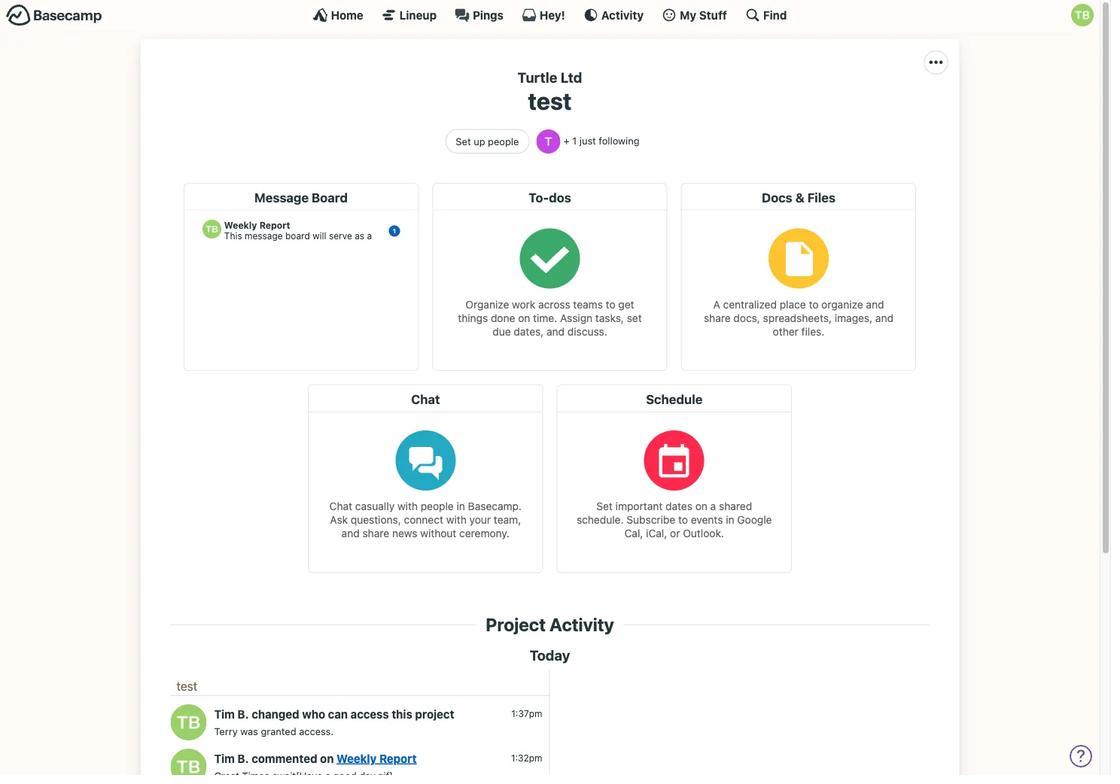 Task type: describe. For each thing, give the bounding box(es) containing it.
+ 1 just following
[[564, 135, 640, 146]]

stuff
[[699, 8, 727, 21]]

set
[[456, 136, 471, 147]]

lineup
[[400, 8, 437, 21]]

was
[[240, 726, 258, 737]]

turtle ltd test
[[518, 69, 582, 115]]

activity link
[[583, 8, 644, 23]]

my stuff button
[[662, 8, 727, 23]]

activity inside main element
[[601, 8, 644, 21]]

tim b. changed who can access this project
[[214, 708, 454, 721]]

up
[[474, 136, 485, 147]]

access
[[351, 708, 389, 721]]

turtle
[[518, 69, 557, 86]]

today
[[530, 647, 570, 663]]

1:37pm
[[511, 709, 542, 719]]

people on this project element
[[533, 118, 655, 165]]

0 horizontal spatial tim burton image
[[171, 749, 207, 775]]

tim burton image
[[171, 705, 207, 741]]

my stuff
[[680, 8, 727, 21]]

hey! button
[[522, 8, 565, 23]]

tim for tim b. commented on weekly report
[[214, 752, 235, 765]]

1 vertical spatial activity
[[550, 614, 614, 635]]

pings
[[473, 8, 504, 21]]

main element
[[0, 0, 1100, 29]]

pings button
[[455, 8, 504, 23]]

can
[[328, 708, 348, 721]]

project
[[415, 708, 454, 721]]

set up people
[[456, 136, 519, 147]]

1 vertical spatial test
[[177, 679, 197, 694]]

changed
[[252, 708, 299, 721]]

lineup link
[[381, 8, 437, 23]]

ltd
[[561, 69, 582, 86]]



Task type: vqa. For each thing, say whether or not it's contained in the screenshot.
Report
yes



Task type: locate. For each thing, give the bounding box(es) containing it.
terry image
[[536, 129, 560, 153]]

+
[[564, 135, 570, 146]]

1 vertical spatial b.
[[237, 752, 249, 765]]

tim down terry
[[214, 752, 235, 765]]

terry was granted access.
[[214, 726, 334, 737]]

2 b. from the top
[[237, 752, 249, 765]]

this
[[392, 708, 412, 721]]

1 tim from the top
[[214, 708, 235, 721]]

2 tim from the top
[[214, 752, 235, 765]]

who
[[302, 708, 325, 721]]

following
[[599, 135, 640, 146]]

find
[[763, 8, 787, 21]]

test inside turtle ltd test
[[528, 86, 572, 115]]

b. for commented
[[237, 752, 249, 765]]

1 horizontal spatial tim burton image
[[1071, 4, 1094, 26]]

1 vertical spatial tim
[[214, 752, 235, 765]]

1 b. from the top
[[237, 708, 249, 721]]

activity left the my
[[601, 8, 644, 21]]

test
[[528, 86, 572, 115], [177, 679, 197, 694]]

report
[[379, 752, 417, 765]]

1
[[572, 135, 577, 146]]

access.
[[299, 726, 334, 737]]

activity up today
[[550, 614, 614, 635]]

just
[[580, 135, 596, 146]]

activity
[[601, 8, 644, 21], [550, 614, 614, 635]]

granted
[[261, 726, 296, 737]]

1:32pm
[[511, 753, 542, 764]]

tim b. commented on weekly report
[[214, 752, 417, 765]]

home
[[331, 8, 363, 21]]

1 vertical spatial tim burton image
[[171, 749, 207, 775]]

project
[[486, 614, 546, 635]]

people
[[488, 136, 519, 147]]

weekly report link
[[337, 752, 417, 765]]

1:37pm element
[[511, 709, 542, 719]]

b. down was
[[237, 752, 249, 765]]

0 vertical spatial activity
[[601, 8, 644, 21]]

0 vertical spatial tim burton image
[[1071, 4, 1094, 26]]

find button
[[745, 8, 787, 23]]

terry
[[214, 726, 238, 737]]

on
[[320, 752, 334, 765]]

home link
[[313, 8, 363, 23]]

tim burton image
[[1071, 4, 1094, 26], [171, 749, 207, 775]]

1:32pm element
[[511, 753, 542, 764]]

0 vertical spatial test
[[528, 86, 572, 115]]

b. up was
[[237, 708, 249, 721]]

project activity
[[486, 614, 614, 635]]

set up people link
[[445, 129, 530, 154]]

test up tim burton icon
[[177, 679, 197, 694]]

tim
[[214, 708, 235, 721], [214, 752, 235, 765]]

my
[[680, 8, 696, 21]]

0 vertical spatial b.
[[237, 708, 249, 721]]

1 horizontal spatial test
[[528, 86, 572, 115]]

b. for changed
[[237, 708, 249, 721]]

hey!
[[540, 8, 565, 21]]

test link
[[177, 679, 197, 694]]

switch accounts image
[[6, 4, 102, 27]]

0 vertical spatial tim
[[214, 708, 235, 721]]

b.
[[237, 708, 249, 721], [237, 752, 249, 765]]

commented
[[252, 752, 317, 765]]

tim up terry
[[214, 708, 235, 721]]

tim for tim b. changed who can access this project
[[214, 708, 235, 721]]

0 horizontal spatial test
[[177, 679, 197, 694]]

weekly
[[337, 752, 377, 765]]

test down turtle
[[528, 86, 572, 115]]



